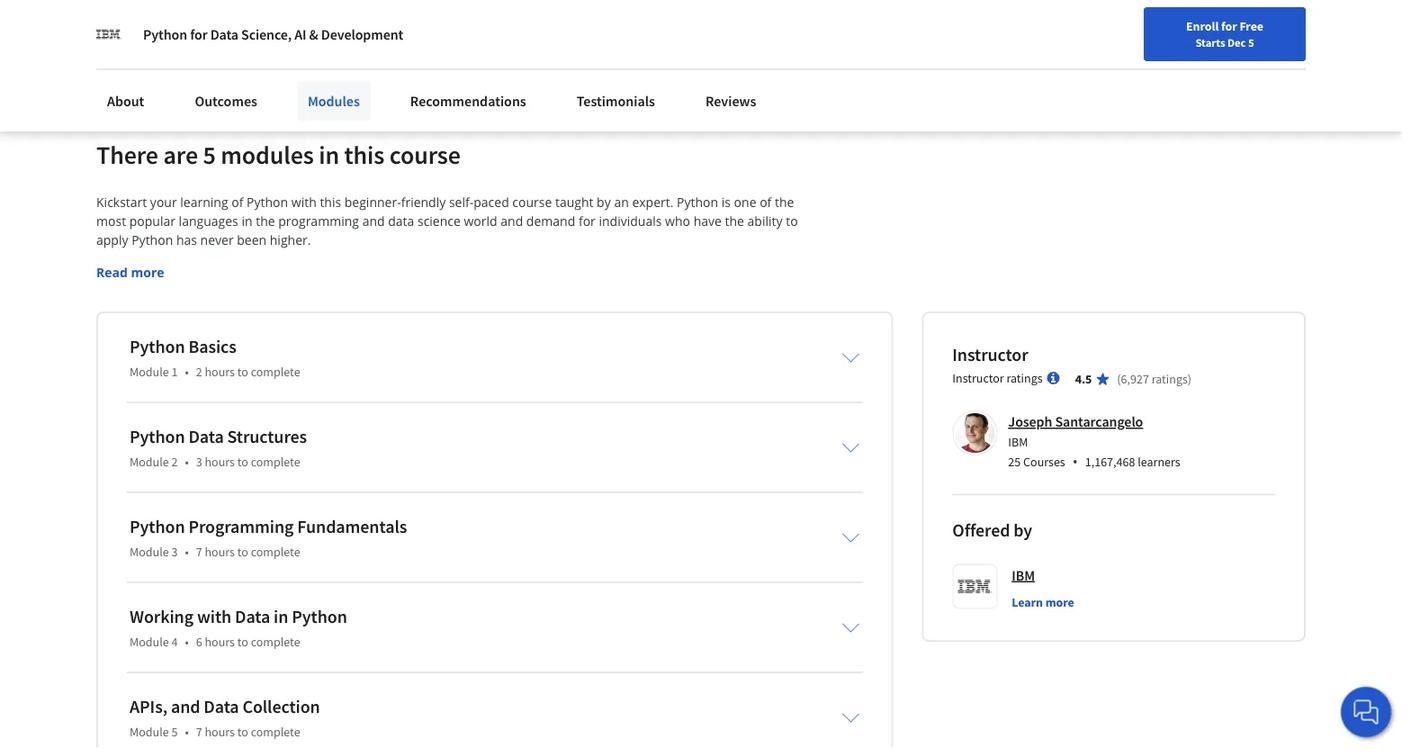 Task type: locate. For each thing, give the bounding box(es) containing it.
by right offered
[[1014, 519, 1033, 541]]

1 horizontal spatial more
[[1046, 594, 1075, 611]]

been
[[237, 232, 267, 249]]

ratings
[[1007, 370, 1043, 386], [1152, 371, 1188, 387]]

2 module from the top
[[130, 454, 169, 470]]

python for data science, ai & development
[[143, 25, 404, 43]]

one
[[734, 194, 757, 211]]

the up been in the top left of the page
[[256, 213, 275, 230]]

modules
[[308, 92, 360, 110]]

complete inside python data structures module 2 • 3 hours to complete
[[251, 454, 300, 470]]

data inside python data structures module 2 • 3 hours to complete
[[189, 426, 224, 448]]

1 horizontal spatial with
[[291, 194, 317, 211]]

1 horizontal spatial this
[[344, 139, 385, 171]]

by left an
[[597, 194, 611, 211]]

2 vertical spatial 5
[[171, 724, 178, 740]]

data inside "apis, and data collection module 5 • 7 hours to complete"
[[204, 696, 239, 718]]

your for kickstart your learning of python with this beginner-friendly self-paced course taught by an expert. python is one of the most popular languages in the programming and data science world and demand for individuals who have the ability to apply python has never been higher.
[[150, 194, 177, 211]]

0 horizontal spatial 2
[[171, 454, 178, 470]]

1 complete from the top
[[251, 364, 300, 380]]

to down structures
[[237, 454, 248, 470]]

programming
[[189, 516, 294, 538]]

3 inside python programming fundamentals module 3 • 7 hours to complete
[[171, 544, 178, 560]]

more
[[131, 264, 164, 281], [1046, 594, 1075, 611]]

the down is in the top of the page
[[725, 213, 744, 230]]

testimonials link
[[566, 81, 666, 121]]

your up "popular"
[[150, 194, 177, 211]]

3 complete from the top
[[251, 544, 300, 560]]

data left structures
[[189, 426, 224, 448]]

4 module from the top
[[130, 634, 169, 650]]

an
[[614, 194, 629, 211]]

• inside python programming fundamentals module 3 • 7 hours to complete
[[185, 544, 189, 560]]

1 vertical spatial by
[[1014, 519, 1033, 541]]

with up programming
[[291, 194, 317, 211]]

ibm image
[[96, 22, 122, 47]]

to inside python data structures module 2 • 3 hours to complete
[[237, 454, 248, 470]]

0 vertical spatial instructor
[[953, 344, 1029, 366]]

1 vertical spatial instructor
[[953, 370, 1004, 386]]

1 vertical spatial 2
[[171, 454, 178, 470]]

5 hours from the top
[[205, 724, 235, 740]]

course up demand
[[513, 194, 552, 211]]

2 complete from the top
[[251, 454, 300, 470]]

of up ability
[[760, 194, 772, 211]]

course
[[390, 139, 461, 171], [513, 194, 552, 211]]

1 hours from the top
[[205, 364, 235, 380]]

data left collection
[[204, 696, 239, 718]]

complete inside 'working with data in python module 4 • 6 hours to complete'
[[251, 634, 300, 650]]

data for for
[[210, 25, 239, 43]]

reviews
[[706, 92, 757, 110]]

2
[[196, 364, 202, 380], [171, 454, 178, 470]]

with inside 'working with data in python module 4 • 6 hours to complete'
[[197, 606, 231, 628]]

more inside button
[[1046, 594, 1075, 611]]

hours inside python programming fundamentals module 3 • 7 hours to complete
[[205, 544, 235, 560]]

5 inside "apis, and data collection module 5 • 7 hours to complete"
[[171, 724, 178, 740]]

4 complete from the top
[[251, 634, 300, 650]]

modules link
[[297, 81, 371, 121]]

to right 1
[[237, 364, 248, 380]]

instructor
[[953, 344, 1029, 366], [953, 370, 1004, 386]]

more right learn
[[1046, 594, 1075, 611]]

hours inside python data structures module 2 • 3 hours to complete
[[205, 454, 235, 470]]

hours
[[205, 364, 235, 380], [205, 454, 235, 470], [205, 544, 235, 560], [205, 634, 235, 650], [205, 724, 235, 740]]

ratings up joseph
[[1007, 370, 1043, 386]]

in
[[299, 27, 310, 45], [319, 139, 339, 171], [242, 213, 253, 230], [274, 606, 288, 628]]

there
[[96, 139, 158, 171]]

1 vertical spatial with
[[197, 606, 231, 628]]

by
[[597, 194, 611, 211], [1014, 519, 1033, 541]]

3 up programming
[[196, 454, 202, 470]]

6,927
[[1121, 371, 1150, 387]]

it
[[165, 27, 173, 45]]

2 vertical spatial your
[[150, 194, 177, 211]]

complete down programming
[[251, 544, 300, 560]]

coursera career certificate image
[[966, 0, 1266, 100]]

2 horizontal spatial for
[[1222, 18, 1238, 34]]

• inside 'python basics module 1 • 2 hours to complete'
[[185, 364, 189, 380]]

learn
[[1012, 594, 1043, 611]]

instructor up joseph santarcangelo icon
[[953, 370, 1004, 386]]

complete up structures
[[251, 364, 300, 380]]

in up been in the top left of the page
[[242, 213, 253, 230]]

to down collection
[[237, 724, 248, 740]]

0 vertical spatial your
[[313, 27, 341, 45]]

to right 6
[[237, 634, 248, 650]]

1 vertical spatial ibm
[[1012, 566, 1035, 584]]

and right apis,
[[171, 696, 200, 718]]

ratings right 6,927
[[1152, 371, 1188, 387]]

1 horizontal spatial course
[[513, 194, 552, 211]]

media
[[232, 27, 270, 45]]

1 module from the top
[[130, 364, 169, 380]]

kickstart
[[96, 194, 147, 211]]

( 6,927 ratings )
[[1117, 371, 1192, 387]]

who
[[665, 213, 691, 230]]

with
[[291, 194, 317, 211], [197, 606, 231, 628]]

kickstart your learning of python with this beginner-friendly self-paced course taught by an expert. python is one of the most popular languages in the programming and data science world and demand for individuals who have the ability to apply python has never been higher.
[[96, 194, 801, 249]]

2 inside python data structures module 2 • 3 hours to complete
[[171, 454, 178, 470]]

1 horizontal spatial 2
[[196, 364, 202, 380]]

5 module from the top
[[130, 724, 169, 740]]

and inside "apis, and data collection module 5 • 7 hours to complete"
[[171, 696, 200, 718]]

1 vertical spatial 5
[[203, 139, 216, 171]]

course up friendly
[[390, 139, 461, 171]]

data
[[210, 25, 239, 43], [189, 426, 224, 448], [235, 606, 270, 628], [204, 696, 239, 718]]

hours inside "apis, and data collection module 5 • 7 hours to complete"
[[205, 724, 235, 740]]

7 inside python programming fundamentals module 3 • 7 hours to complete
[[196, 544, 202, 560]]

1
[[171, 364, 178, 380]]

more right read
[[131, 264, 164, 281]]

0 horizontal spatial of
[[232, 194, 243, 211]]

and
[[273, 27, 296, 45], [362, 213, 385, 230], [501, 213, 523, 230], [171, 696, 200, 718]]

for
[[1222, 18, 1238, 34], [190, 25, 208, 43], [579, 213, 596, 230]]

ibm
[[1009, 434, 1028, 450], [1012, 566, 1035, 584]]

this inside the kickstart your learning of python with this beginner-friendly self-paced course taught by an expert. python is one of the most popular languages in the programming and data science world and demand for individuals who have the ability to apply python has never been higher.
[[320, 194, 341, 211]]

starts
[[1196, 35, 1226, 50]]

coursera image
[[22, 51, 136, 79]]

for down taught
[[579, 213, 596, 230]]

find your new career link
[[894, 54, 1025, 77]]

the up ability
[[775, 194, 794, 211]]

0 horizontal spatial more
[[131, 264, 164, 281]]

instructor up instructor ratings
[[953, 344, 1029, 366]]

None search field
[[257, 47, 653, 83]]

2 hours from the top
[[205, 454, 235, 470]]

0 vertical spatial ibm
[[1009, 434, 1028, 450]]

working with data in python module 4 • 6 hours to complete
[[130, 606, 347, 650]]

1 vertical spatial your
[[929, 57, 953, 73]]

2 instructor from the top
[[953, 370, 1004, 386]]

1 vertical spatial this
[[320, 194, 341, 211]]

outcomes
[[195, 92, 257, 110]]

data down python programming fundamentals module 3 • 7 hours to complete
[[235, 606, 270, 628]]

0 horizontal spatial ratings
[[1007, 370, 1043, 386]]

complete inside python programming fundamentals module 3 • 7 hours to complete
[[251, 544, 300, 560]]

ai
[[295, 25, 307, 43]]

1 horizontal spatial of
[[760, 194, 772, 211]]

4 hours from the top
[[205, 634, 235, 650]]

your inside the kickstart your learning of python with this beginner-friendly self-paced course taught by an expert. python is one of the most popular languages in the programming and data science world and demand for individuals who have the ability to apply python has never been higher.
[[150, 194, 177, 211]]

chat with us image
[[1352, 698, 1381, 727]]

0 horizontal spatial the
[[256, 213, 275, 230]]

to right ability
[[786, 213, 798, 230]]

5 inside the "enroll for free starts dec 5"
[[1249, 35, 1255, 50]]

data right on
[[210, 25, 239, 43]]

joseph santarcangelo ibm 25 courses • 1,167,468 learners
[[1009, 413, 1181, 471]]

0 horizontal spatial for
[[190, 25, 208, 43]]

to
[[786, 213, 798, 230], [237, 364, 248, 380], [237, 454, 248, 470], [237, 544, 248, 560], [237, 634, 248, 650], [237, 724, 248, 740]]

python basics module 1 • 2 hours to complete
[[130, 336, 300, 380]]

7
[[196, 544, 202, 560], [196, 724, 202, 740]]

1 horizontal spatial 3
[[196, 454, 202, 470]]

in down modules link
[[319, 139, 339, 171]]

1 instructor from the top
[[953, 344, 1029, 366]]

this
[[344, 139, 385, 171], [320, 194, 341, 211]]

for right the it in the left of the page
[[190, 25, 208, 43]]

0 horizontal spatial by
[[597, 194, 611, 211]]

ibm up learn
[[1012, 566, 1035, 584]]

for up dec
[[1222, 18, 1238, 34]]

0 horizontal spatial this
[[320, 194, 341, 211]]

with up 6
[[197, 606, 231, 628]]

your right the ai
[[313, 27, 341, 45]]

to inside python programming fundamentals module 3 • 7 hours to complete
[[237, 544, 248, 560]]

2 horizontal spatial your
[[929, 57, 953, 73]]

5
[[1249, 35, 1255, 50], [203, 139, 216, 171], [171, 724, 178, 740]]

1 horizontal spatial by
[[1014, 519, 1033, 541]]

the
[[775, 194, 794, 211], [256, 213, 275, 230], [725, 213, 744, 230]]

ibm up 25
[[1009, 434, 1028, 450]]

find your new career
[[903, 57, 1016, 73]]

3 up working
[[171, 544, 178, 560]]

languages
[[179, 213, 238, 230]]

your right find
[[929, 57, 953, 73]]

5 for free
[[1249, 35, 1255, 50]]

0 horizontal spatial course
[[390, 139, 461, 171]]

0 horizontal spatial 3
[[171, 544, 178, 560]]

for inside the "enroll for free starts dec 5"
[[1222, 18, 1238, 34]]

0 horizontal spatial your
[[150, 194, 177, 211]]

1 7 from the top
[[196, 544, 202, 560]]

0 vertical spatial 3
[[196, 454, 202, 470]]

1 horizontal spatial your
[[313, 27, 341, 45]]

0 vertical spatial course
[[390, 139, 461, 171]]

complete up collection
[[251, 634, 300, 650]]

3 module from the top
[[130, 544, 169, 560]]

0 vertical spatial with
[[291, 194, 317, 211]]

of right the learning
[[232, 194, 243, 211]]

1 vertical spatial 3
[[171, 544, 178, 560]]

english button
[[1025, 36, 1133, 95]]

more inside button
[[131, 264, 164, 281]]

1 horizontal spatial 5
[[203, 139, 216, 171]]

3 hours from the top
[[205, 544, 235, 560]]

1 horizontal spatial the
[[725, 213, 744, 230]]

joseph santarcangelo image
[[955, 413, 995, 453]]

0 vertical spatial this
[[344, 139, 385, 171]]

1 horizontal spatial for
[[579, 213, 596, 230]]

complete down collection
[[251, 724, 300, 740]]

complete down structures
[[251, 454, 300, 470]]

this up programming
[[320, 194, 341, 211]]

2 7 from the top
[[196, 724, 202, 740]]

share it on social media and in your performance review
[[127, 27, 464, 45]]

ability
[[748, 213, 783, 230]]

0 vertical spatial 2
[[196, 364, 202, 380]]

to inside the kickstart your learning of python with this beginner-friendly self-paced course taught by an expert. python is one of the most popular languages in the programming and data science world and demand for individuals who have the ability to apply python has never been higher.
[[786, 213, 798, 230]]

1 vertical spatial 7
[[196, 724, 202, 740]]

0 vertical spatial by
[[597, 194, 611, 211]]

programming
[[278, 213, 359, 230]]

1 vertical spatial more
[[1046, 594, 1075, 611]]

0 horizontal spatial 5
[[171, 724, 178, 740]]

in inside 'working with data in python module 4 • 6 hours to complete'
[[274, 606, 288, 628]]

english
[[1057, 56, 1101, 74]]

data inside 'working with data in python module 4 • 6 hours to complete'
[[235, 606, 270, 628]]

to inside "apis, and data collection module 5 • 7 hours to complete"
[[237, 724, 248, 740]]

0 vertical spatial more
[[131, 264, 164, 281]]

0 horizontal spatial with
[[197, 606, 231, 628]]

0 vertical spatial 7
[[196, 544, 202, 560]]

more for learn more
[[1046, 594, 1075, 611]]

your
[[313, 27, 341, 45], [929, 57, 953, 73], [150, 194, 177, 211]]

python programming fundamentals module 3 • 7 hours to complete
[[130, 516, 407, 560]]

in down python programming fundamentals module 3 • 7 hours to complete
[[274, 606, 288, 628]]

most
[[96, 213, 126, 230]]

complete inside "apis, and data collection module 5 • 7 hours to complete"
[[251, 724, 300, 740]]

to down programming
[[237, 544, 248, 560]]

1 vertical spatial course
[[513, 194, 552, 211]]

2 horizontal spatial 5
[[1249, 35, 1255, 50]]

5 complete from the top
[[251, 724, 300, 740]]

learn more
[[1012, 594, 1075, 611]]

this up beginner-
[[344, 139, 385, 171]]

0 vertical spatial 5
[[1249, 35, 1255, 50]]



Task type: vqa. For each thing, say whether or not it's contained in the screenshot.


Task type: describe. For each thing, give the bounding box(es) containing it.
in inside the kickstart your learning of python with this beginner-friendly self-paced course taught by an expert. python is one of the most popular languages in the programming and data science world and demand for individuals who have the ability to apply python has never been higher.
[[242, 213, 253, 230]]

data for with
[[235, 606, 270, 628]]

higher.
[[270, 232, 311, 249]]

1 of from the left
[[232, 194, 243, 211]]

and down beginner-
[[362, 213, 385, 230]]

6
[[196, 634, 202, 650]]

to inside 'working with data in python module 4 • 6 hours to complete'
[[237, 634, 248, 650]]

module inside python programming fundamentals module 3 • 7 hours to complete
[[130, 544, 169, 560]]

courses
[[1024, 453, 1066, 470]]

python inside python programming fundamentals module 3 • 7 hours to complete
[[130, 516, 185, 538]]

beginner-
[[345, 194, 401, 211]]

7 inside "apis, and data collection module 5 • 7 hours to complete"
[[196, 724, 202, 740]]

for for enroll
[[1222, 18, 1238, 34]]

is
[[722, 194, 731, 211]]

learn more button
[[1012, 593, 1075, 611]]

show notifications image
[[1160, 59, 1181, 80]]

• inside joseph santarcangelo ibm 25 courses • 1,167,468 learners
[[1073, 452, 1078, 471]]

science
[[418, 213, 461, 230]]

module inside python data structures module 2 • 3 hours to complete
[[130, 454, 169, 470]]

apis, and data collection module 5 • 7 hours to complete
[[130, 696, 320, 740]]

hours inside 'python basics module 1 • 2 hours to complete'
[[205, 364, 235, 380]]

basics
[[189, 336, 237, 358]]

apply
[[96, 232, 128, 249]]

on
[[176, 27, 192, 45]]

ibm link
[[1012, 564, 1035, 586]]

and left &
[[273, 27, 296, 45]]

read more button
[[96, 263, 164, 282]]

2 inside 'python basics module 1 • 2 hours to complete'
[[196, 364, 202, 380]]

&
[[309, 25, 318, 43]]

joseph santarcangelo link
[[1009, 413, 1144, 431]]

free
[[1240, 18, 1264, 34]]

in right science, at the top of the page
[[299, 27, 310, 45]]

1 horizontal spatial ratings
[[1152, 371, 1188, 387]]

to inside 'python basics module 1 • 2 hours to complete'
[[237, 364, 248, 380]]

and down paced
[[501, 213, 523, 230]]

offered by
[[953, 519, 1033, 541]]

module inside "apis, and data collection module 5 • 7 hours to complete"
[[130, 724, 169, 740]]

• inside 'working with data in python module 4 • 6 hours to complete'
[[185, 634, 189, 650]]

python data structures module 2 • 3 hours to complete
[[130, 426, 307, 470]]

find
[[903, 57, 926, 73]]

• inside python data structures module 2 • 3 hours to complete
[[185, 454, 189, 470]]

for for python
[[190, 25, 208, 43]]

4
[[171, 634, 178, 650]]

4.5
[[1075, 371, 1092, 387]]

course inside the kickstart your learning of python with this beginner-friendly self-paced course taught by an expert. python is one of the most popular languages in the programming and data science world and demand for individuals who have the ability to apply python has never been higher.
[[513, 194, 552, 211]]

popular
[[129, 213, 176, 230]]

joseph
[[1009, 413, 1053, 431]]

recommendations
[[410, 92, 526, 110]]

share
[[127, 27, 162, 45]]

fundamentals
[[297, 516, 407, 538]]

outcomes link
[[184, 81, 268, 121]]

5 for data
[[171, 724, 178, 740]]

read
[[96, 264, 128, 281]]

instructor for instructor ratings
[[953, 370, 1004, 386]]

python inside 'working with data in python module 4 • 6 hours to complete'
[[292, 606, 347, 628]]

your for find your new career
[[929, 57, 953, 73]]

learners
[[1138, 453, 1181, 470]]

)
[[1188, 371, 1192, 387]]

enroll for free starts dec 5
[[1187, 18, 1264, 50]]

instructor for instructor
[[953, 344, 1029, 366]]

module inside 'python basics module 1 • 2 hours to complete'
[[130, 364, 169, 380]]

demand
[[527, 213, 576, 230]]

ibm inside joseph santarcangelo ibm 25 courses • 1,167,468 learners
[[1009, 434, 1028, 450]]

individuals link
[[22, 0, 127, 36]]

expert.
[[632, 194, 674, 211]]

with inside the kickstart your learning of python with this beginner-friendly self-paced course taught by an expert. python is one of the most popular languages in the programming and data science world and demand for individuals who have the ability to apply python has never been higher.
[[291, 194, 317, 211]]

working
[[130, 606, 194, 628]]

about link
[[96, 81, 155, 121]]

25
[[1009, 453, 1021, 470]]

performance
[[343, 27, 421, 45]]

reviews link
[[695, 81, 767, 121]]

python inside 'python basics module 1 • 2 hours to complete'
[[130, 336, 185, 358]]

testimonials
[[577, 92, 655, 110]]

more for read more
[[131, 264, 164, 281]]

complete inside 'python basics module 1 • 2 hours to complete'
[[251, 364, 300, 380]]

world
[[464, 213, 498, 230]]

dec
[[1228, 35, 1246, 50]]

review
[[424, 27, 464, 45]]

individuals
[[49, 9, 120, 27]]

read more
[[96, 264, 164, 281]]

there are 5 modules in this course
[[96, 139, 461, 171]]

(
[[1117, 371, 1121, 387]]

1,167,468
[[1085, 453, 1136, 470]]

2 of from the left
[[760, 194, 772, 211]]

social
[[194, 27, 229, 45]]

never
[[200, 232, 234, 249]]

instructor ratings
[[953, 370, 1043, 386]]

data
[[388, 213, 414, 230]]

science,
[[241, 25, 292, 43]]

new
[[955, 57, 979, 73]]

modules
[[221, 139, 314, 171]]

learning
[[180, 194, 228, 211]]

taught
[[555, 194, 594, 211]]

python inside python data structures module 2 • 3 hours to complete
[[130, 426, 185, 448]]

offered
[[953, 519, 1010, 541]]

santarcangelo
[[1055, 413, 1144, 431]]

data for and
[[204, 696, 239, 718]]

module inside 'working with data in python module 4 • 6 hours to complete'
[[130, 634, 169, 650]]

recommendations link
[[400, 81, 537, 121]]

3 inside python data structures module 2 • 3 hours to complete
[[196, 454, 202, 470]]

apis,
[[130, 696, 168, 718]]

career
[[981, 57, 1016, 73]]

self-
[[449, 194, 474, 211]]

has
[[176, 232, 197, 249]]

collection
[[243, 696, 320, 718]]

structures
[[227, 426, 307, 448]]

paced
[[474, 194, 509, 211]]

by inside the kickstart your learning of python with this beginner-friendly self-paced course taught by an expert. python is one of the most popular languages in the programming and data science world and demand for individuals who have the ability to apply python has never been higher.
[[597, 194, 611, 211]]

• inside "apis, and data collection module 5 • 7 hours to complete"
[[185, 724, 189, 740]]

have
[[694, 213, 722, 230]]

individuals
[[599, 213, 662, 230]]

enroll
[[1187, 18, 1219, 34]]

2 horizontal spatial the
[[775, 194, 794, 211]]

friendly
[[401, 194, 446, 211]]

about
[[107, 92, 144, 110]]

hours inside 'working with data in python module 4 • 6 hours to complete'
[[205, 634, 235, 650]]

for inside the kickstart your learning of python with this beginner-friendly self-paced course taught by an expert. python is one of the most popular languages in the programming and data science world and demand for individuals who have the ability to apply python has never been higher.
[[579, 213, 596, 230]]



